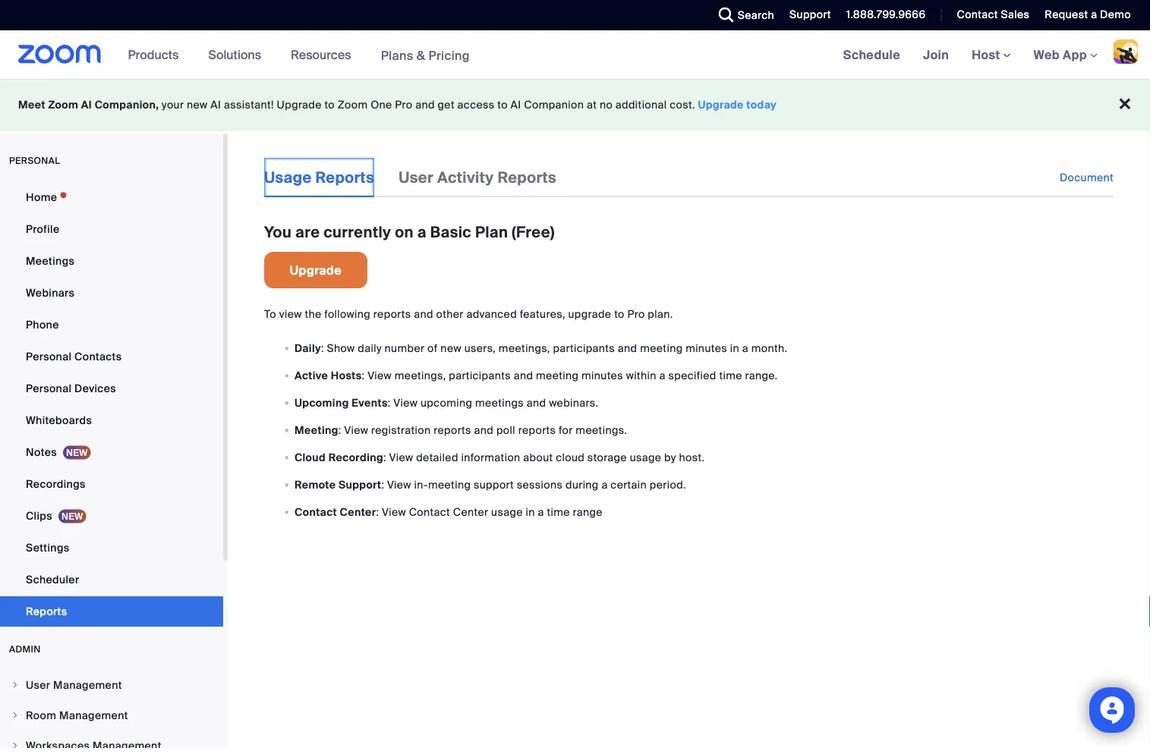 Task type: vqa. For each thing, say whether or not it's contained in the screenshot.
"right" image
yes



Task type: locate. For each thing, give the bounding box(es) containing it.
2 center from the left
[[453, 505, 488, 519]]

ai left assistant! on the top left of the page
[[211, 98, 221, 112]]

room management menu item
[[0, 701, 223, 730]]

time left range
[[547, 505, 570, 519]]

reports up (free)
[[498, 168, 557, 187]]

cost.
[[670, 98, 695, 112]]

range.
[[745, 369, 778, 383]]

view for events
[[393, 396, 418, 410]]

month.
[[751, 341, 788, 355]]

1 horizontal spatial reports
[[315, 168, 374, 187]]

0 horizontal spatial reports
[[26, 605, 67, 619]]

user for user activity reports
[[399, 168, 433, 187]]

1 vertical spatial new
[[441, 341, 461, 355]]

1 vertical spatial support
[[339, 478, 381, 492]]

remote support : view in-meeting support sessions during a certain period.
[[295, 478, 686, 492]]

minutes left the within
[[582, 369, 623, 383]]

1 right image from the top
[[11, 681, 20, 690]]

new right of
[[441, 341, 461, 355]]

1 center from the left
[[340, 505, 376, 519]]

web app button
[[1034, 47, 1098, 63]]

0 vertical spatial support
[[790, 8, 831, 22]]

0 vertical spatial right image
[[11, 681, 20, 690]]

room
[[26, 709, 56, 723]]

companion,
[[95, 98, 159, 112]]

: down recording in the left bottom of the page
[[376, 505, 379, 519]]

1 vertical spatial right image
[[11, 742, 20, 749]]

: for events
[[388, 396, 391, 410]]

to down resources dropdown button
[[324, 98, 335, 112]]

support link
[[778, 0, 835, 30], [790, 8, 831, 22]]

management down user management menu item
[[59, 709, 128, 723]]

support down recording in the left bottom of the page
[[339, 478, 381, 492]]

1 vertical spatial personal
[[26, 381, 72, 396]]

admin
[[9, 644, 41, 656]]

1 zoom from the left
[[48, 98, 78, 112]]

of
[[427, 341, 438, 355]]

:
[[321, 341, 324, 355], [362, 369, 365, 383], [388, 396, 391, 410], [338, 423, 341, 437], [383, 451, 386, 465], [381, 478, 384, 492], [376, 505, 379, 519]]

0 horizontal spatial new
[[187, 98, 208, 112]]

center down recording in the left bottom of the page
[[340, 505, 376, 519]]

to
[[264, 307, 276, 322]]

contact for contact sales
[[957, 8, 998, 22]]

recording
[[328, 451, 383, 465]]

0 vertical spatial usage
[[630, 451, 662, 465]]

0 horizontal spatial user
[[26, 678, 50, 692]]

zoom right meet
[[48, 98, 78, 112]]

1 vertical spatial in
[[526, 505, 535, 519]]

user management menu item
[[0, 671, 223, 700]]

request a demo
[[1045, 8, 1131, 22]]

view down recording in the left bottom of the page
[[382, 505, 406, 519]]

zoom
[[48, 98, 78, 112], [338, 98, 368, 112]]

meetings, down of
[[395, 369, 446, 383]]

time
[[719, 369, 742, 383], [547, 505, 570, 519]]

management for room management
[[59, 709, 128, 723]]

right image down right image
[[11, 742, 20, 749]]

profile
[[26, 222, 60, 236]]

plan
[[475, 222, 508, 242]]

participants
[[553, 341, 615, 355], [449, 369, 511, 383]]

storage
[[587, 451, 627, 465]]

upgrade down are at the top left of page
[[290, 262, 342, 278]]

participants down users,
[[449, 369, 511, 383]]

profile picture image
[[1114, 39, 1138, 64]]

settings link
[[0, 533, 223, 563]]

meeting up "contact center : view contact center usage in a time range"
[[428, 478, 471, 492]]

search
[[738, 8, 774, 22]]

2 horizontal spatial reports
[[498, 168, 557, 187]]

1 horizontal spatial support
[[790, 8, 831, 22]]

0 vertical spatial new
[[187, 98, 208, 112]]

1 vertical spatial user
[[26, 678, 50, 692]]

0 horizontal spatial minutes
[[582, 369, 623, 383]]

2 horizontal spatial contact
[[957, 8, 998, 22]]

contact
[[957, 8, 998, 22], [295, 505, 337, 519], [409, 505, 450, 519]]

recordings link
[[0, 469, 223, 500]]

cloud
[[295, 451, 326, 465]]

0 horizontal spatial reports
[[373, 307, 411, 322]]

0 horizontal spatial ai
[[81, 98, 92, 112]]

2 horizontal spatial reports
[[518, 423, 556, 437]]

and up the within
[[618, 341, 637, 355]]

profile link
[[0, 214, 223, 244]]

reports up currently
[[315, 168, 374, 187]]

view left in-
[[387, 478, 411, 492]]

pro right one
[[395, 98, 413, 112]]

a left demo
[[1091, 8, 1097, 22]]

usage reports
[[264, 168, 374, 187]]

1 vertical spatial meeting
[[536, 369, 579, 383]]

new inside meet zoom ai companion, footer
[[187, 98, 208, 112]]

request
[[1045, 8, 1088, 22]]

contact sales link
[[945, 0, 1033, 30], [957, 8, 1030, 22]]

meet zoom ai companion, footer
[[0, 79, 1150, 131]]

right image
[[11, 681, 20, 690], [11, 742, 20, 749]]

admin menu menu
[[0, 671, 223, 749]]

user inside tabs of report home tab list
[[399, 168, 433, 187]]

user activity reports link
[[399, 158, 557, 197]]

: left show
[[321, 341, 324, 355]]

pro
[[395, 98, 413, 112], [627, 307, 645, 322]]

0 vertical spatial pro
[[395, 98, 413, 112]]

tabs of report home tab list
[[264, 158, 581, 197]]

2 zoom from the left
[[338, 98, 368, 112]]

: down 'registration'
[[383, 451, 386, 465]]

pro inside meet zoom ai companion, footer
[[395, 98, 413, 112]]

meetings navigation
[[832, 30, 1150, 80]]

to
[[324, 98, 335, 112], [497, 98, 508, 112], [614, 307, 625, 322]]

contact down remote
[[295, 505, 337, 519]]

plans & pricing
[[381, 47, 470, 63]]

personal contacts link
[[0, 342, 223, 372]]

minutes up "specified"
[[686, 341, 727, 355]]

view down 'registration'
[[389, 451, 413, 465]]

your
[[162, 98, 184, 112]]

2 ai from the left
[[211, 98, 221, 112]]

1 vertical spatial time
[[547, 505, 570, 519]]

personal inside 'link'
[[26, 381, 72, 396]]

support right search
[[790, 8, 831, 22]]

2 horizontal spatial ai
[[511, 98, 521, 112]]

0 vertical spatial personal
[[26, 350, 72, 364]]

meeting down plan.
[[640, 341, 683, 355]]

banner containing products
[[0, 30, 1150, 80]]

upcoming events : view upcoming meetings and webinars.
[[295, 396, 598, 410]]

to right access
[[497, 98, 508, 112]]

0 horizontal spatial pro
[[395, 98, 413, 112]]

in left month.
[[730, 341, 739, 355]]

0 horizontal spatial contact
[[295, 505, 337, 519]]

0 horizontal spatial meetings,
[[395, 369, 446, 383]]

0 vertical spatial in
[[730, 341, 739, 355]]

1 horizontal spatial pro
[[627, 307, 645, 322]]

1 vertical spatial participants
[[449, 369, 511, 383]]

today
[[747, 98, 777, 112]]

1 vertical spatial meetings,
[[395, 369, 446, 383]]

1.888.799.9666
[[846, 8, 926, 22]]

upcoming
[[295, 396, 349, 410]]

and
[[415, 98, 435, 112], [414, 307, 433, 322], [618, 341, 637, 355], [514, 369, 533, 383], [527, 396, 546, 410], [474, 423, 494, 437]]

meetings
[[26, 254, 75, 268]]

menu item
[[0, 732, 223, 749]]

ai left companion,
[[81, 98, 92, 112]]

usage down support
[[491, 505, 523, 519]]

: left in-
[[381, 478, 384, 492]]

in down 'sessions'
[[526, 505, 535, 519]]

basic
[[430, 222, 471, 242]]

pro left plan.
[[627, 307, 645, 322]]

0 horizontal spatial support
[[339, 478, 381, 492]]

and left get
[[415, 98, 435, 112]]

0 horizontal spatial zoom
[[48, 98, 78, 112]]

contact down in-
[[409, 505, 450, 519]]

banner
[[0, 30, 1150, 80]]

1 horizontal spatial meeting
[[536, 369, 579, 383]]

view up 'registration'
[[393, 396, 418, 410]]

upgrade today link
[[698, 98, 777, 112]]

1 horizontal spatial reports
[[434, 423, 471, 437]]

management up 'room management'
[[53, 678, 122, 692]]

show
[[327, 341, 355, 355]]

0 vertical spatial participants
[[553, 341, 615, 355]]

a left month.
[[742, 341, 749, 355]]

1 horizontal spatial user
[[399, 168, 433, 187]]

devices
[[74, 381, 116, 396]]

usage
[[264, 168, 312, 187]]

upcoming
[[421, 396, 472, 410]]

reports up 'about'
[[518, 423, 556, 437]]

document link
[[1060, 158, 1114, 197]]

: for hosts
[[362, 369, 365, 383]]

center down the remote support : view in-meeting support sessions during a certain period.
[[453, 505, 488, 519]]

personal for personal devices
[[26, 381, 72, 396]]

view
[[368, 369, 392, 383], [393, 396, 418, 410], [344, 423, 368, 437], [389, 451, 413, 465], [387, 478, 411, 492], [382, 505, 406, 519]]

0 vertical spatial management
[[53, 678, 122, 692]]

document
[[1060, 170, 1114, 184]]

1 horizontal spatial time
[[719, 369, 742, 383]]

: for recording
[[383, 451, 386, 465]]

detailed
[[416, 451, 458, 465]]

0 vertical spatial time
[[719, 369, 742, 383]]

user inside menu item
[[26, 678, 50, 692]]

participants down upgrade
[[553, 341, 615, 355]]

meeting down daily : show daily number of new users, meetings, participants and meeting minutes in a month.
[[536, 369, 579, 383]]

1 horizontal spatial contact
[[409, 505, 450, 519]]

view down the daily
[[368, 369, 392, 383]]

whiteboards link
[[0, 405, 223, 436]]

request a demo link
[[1033, 0, 1150, 30], [1045, 8, 1131, 22]]

reports up the "number"
[[373, 307, 411, 322]]

right image
[[11, 711, 20, 720]]

1 horizontal spatial minutes
[[686, 341, 727, 355]]

personal contacts
[[26, 350, 122, 364]]

reports down scheduler
[[26, 605, 67, 619]]

time left range.
[[719, 369, 742, 383]]

period.
[[650, 478, 686, 492]]

new right your at top
[[187, 98, 208, 112]]

to right upgrade
[[614, 307, 625, 322]]

2 vertical spatial meeting
[[428, 478, 471, 492]]

and inside meet zoom ai companion, footer
[[415, 98, 435, 112]]

: up the events
[[362, 369, 365, 383]]

by
[[664, 451, 676, 465]]

0 horizontal spatial center
[[340, 505, 376, 519]]

personal down "phone"
[[26, 350, 72, 364]]

0 vertical spatial meeting
[[640, 341, 683, 355]]

right image up right image
[[11, 681, 20, 690]]

upgrade
[[277, 98, 322, 112], [698, 98, 744, 112], [290, 262, 342, 278]]

1 horizontal spatial ai
[[211, 98, 221, 112]]

upgrade inside button
[[290, 262, 342, 278]]

usage left the by
[[630, 451, 662, 465]]

user up room
[[26, 678, 50, 692]]

1 horizontal spatial meetings,
[[499, 341, 550, 355]]

1 personal from the top
[[26, 350, 72, 364]]

1 horizontal spatial zoom
[[338, 98, 368, 112]]

2 personal from the top
[[26, 381, 72, 396]]

user left the activity
[[399, 168, 433, 187]]

meetings,
[[499, 341, 550, 355], [395, 369, 446, 383]]

user
[[399, 168, 433, 187], [26, 678, 50, 692]]

ai left companion
[[511, 98, 521, 112]]

1 vertical spatial management
[[59, 709, 128, 723]]

1 horizontal spatial center
[[453, 505, 488, 519]]

0 horizontal spatial usage
[[491, 505, 523, 519]]

a right the "on"
[[417, 222, 427, 242]]

personal menu menu
[[0, 182, 223, 629]]

meetings, up active hosts : view meetings, participants and meeting minutes within a specified time range.
[[499, 341, 550, 355]]

personal devices link
[[0, 374, 223, 404]]

reports down 'upcoming events : view upcoming meetings and webinars.'
[[434, 423, 471, 437]]

usage reports link
[[264, 158, 374, 197]]

companion
[[524, 98, 584, 112]]

zoom left one
[[338, 98, 368, 112]]

0 vertical spatial user
[[399, 168, 433, 187]]

ai
[[81, 98, 92, 112], [211, 98, 221, 112], [511, 98, 521, 112]]

contact left sales
[[957, 8, 998, 22]]

in
[[730, 341, 739, 355], [526, 505, 535, 519]]

1 vertical spatial usage
[[491, 505, 523, 519]]

personal up whiteboards
[[26, 381, 72, 396]]

reports inside user activity reports link
[[498, 168, 557, 187]]

meeting
[[295, 423, 338, 437]]

: up 'registration'
[[388, 396, 391, 410]]



Task type: describe. For each thing, give the bounding box(es) containing it.
activity
[[437, 168, 494, 187]]

contact center : view contact center usage in a time range
[[295, 505, 603, 519]]

user activity reports
[[399, 168, 557, 187]]

right image inside user management menu item
[[11, 681, 20, 690]]

contact sales
[[957, 8, 1030, 22]]

upgrade button
[[264, 252, 367, 288]]

home
[[26, 190, 57, 204]]

view for center
[[382, 505, 406, 519]]

user for user management
[[26, 678, 50, 692]]

user management
[[26, 678, 122, 692]]

: for support
[[381, 478, 384, 492]]

view for support
[[387, 478, 411, 492]]

: for center
[[376, 505, 379, 519]]

the
[[305, 307, 322, 322]]

schedule
[[843, 47, 900, 63]]

1 horizontal spatial in
[[730, 341, 739, 355]]

contact for contact center : view contact center usage in a time range
[[295, 505, 337, 519]]

and left the other
[[414, 307, 433, 322]]

product information navigation
[[117, 30, 481, 80]]

search button
[[707, 0, 778, 30]]

0 vertical spatial meetings,
[[499, 341, 550, 355]]

schedule link
[[832, 30, 912, 79]]

solutions
[[208, 47, 261, 63]]

view
[[279, 307, 302, 322]]

events
[[352, 396, 388, 410]]

during
[[566, 478, 599, 492]]

meetings
[[475, 396, 524, 410]]

0 horizontal spatial meeting
[[428, 478, 471, 492]]

following
[[324, 307, 371, 322]]

you
[[264, 222, 292, 242]]

no
[[600, 98, 613, 112]]

reports inside usage reports link
[[315, 168, 374, 187]]

information
[[461, 451, 520, 465]]

a right the within
[[659, 369, 666, 383]]

2 right image from the top
[[11, 742, 20, 749]]

3 ai from the left
[[511, 98, 521, 112]]

1 horizontal spatial usage
[[630, 451, 662, 465]]

range
[[573, 505, 603, 519]]

reports inside "reports" link
[[26, 605, 67, 619]]

scheduler
[[26, 573, 79, 587]]

active hosts : view meetings, participants and meeting minutes within a specified time range.
[[295, 369, 778, 383]]

0 vertical spatial minutes
[[686, 341, 727, 355]]

contacts
[[74, 350, 122, 364]]

web app
[[1034, 47, 1087, 63]]

are
[[295, 222, 320, 242]]

join link
[[912, 30, 960, 79]]

app
[[1063, 47, 1087, 63]]

active
[[295, 369, 328, 383]]

0 horizontal spatial time
[[547, 505, 570, 519]]

a down 'sessions'
[[538, 505, 544, 519]]

you are currently on a basic plan (free)
[[264, 222, 555, 242]]

hosts
[[331, 369, 362, 383]]

and left poll
[[474, 423, 494, 437]]

daily : show daily number of new users, meetings, participants and meeting minutes in a month.
[[295, 341, 788, 355]]

webinars.
[[549, 396, 598, 410]]

meeting : view registration reports and poll reports for meetings.
[[295, 423, 627, 437]]

phone link
[[0, 310, 223, 340]]

at
[[587, 98, 597, 112]]

join
[[923, 47, 949, 63]]

reports for registration
[[434, 423, 471, 437]]

upgrade
[[568, 307, 611, 322]]

zoom logo image
[[18, 45, 101, 64]]

other
[[436, 307, 464, 322]]

reports for following
[[373, 307, 411, 322]]

host
[[972, 47, 1003, 63]]

advanced
[[466, 307, 517, 322]]

view up recording in the left bottom of the page
[[344, 423, 368, 437]]

remote
[[295, 478, 336, 492]]

&
[[417, 47, 425, 63]]

: up recording in the left bottom of the page
[[338, 423, 341, 437]]

daily
[[295, 341, 321, 355]]

1 ai from the left
[[81, 98, 92, 112]]

web
[[1034, 47, 1060, 63]]

plan.
[[648, 307, 673, 322]]

2 horizontal spatial meeting
[[640, 341, 683, 355]]

host button
[[972, 47, 1011, 63]]

phone
[[26, 318, 59, 332]]

meetings.
[[576, 423, 627, 437]]

assistant!
[[224, 98, 274, 112]]

upgrade down product information navigation at the left top of the page
[[277, 98, 322, 112]]

about
[[523, 451, 553, 465]]

access
[[457, 98, 495, 112]]

meet
[[18, 98, 45, 112]]

settings
[[26, 541, 69, 555]]

2 horizontal spatial to
[[614, 307, 625, 322]]

resources button
[[291, 30, 358, 79]]

1 horizontal spatial to
[[497, 98, 508, 112]]

0 horizontal spatial participants
[[449, 369, 511, 383]]

get
[[438, 98, 455, 112]]

upgrade right cost.
[[698, 98, 744, 112]]

sales
[[1001, 8, 1030, 22]]

a right during
[[602, 478, 608, 492]]

view for recording
[[389, 451, 413, 465]]

1 vertical spatial pro
[[627, 307, 645, 322]]

0 horizontal spatial to
[[324, 98, 335, 112]]

management for user management
[[53, 678, 122, 692]]

view for hosts
[[368, 369, 392, 383]]

personal for personal contacts
[[26, 350, 72, 364]]

in-
[[414, 478, 428, 492]]

meetings link
[[0, 246, 223, 276]]

demo
[[1100, 8, 1131, 22]]

cloud recording : view detailed information about cloud storage usage by host.
[[295, 451, 705, 465]]

reports link
[[0, 597, 223, 627]]

features,
[[520, 307, 565, 322]]

cloud
[[556, 451, 585, 465]]

number
[[385, 341, 425, 355]]

1 horizontal spatial participants
[[553, 341, 615, 355]]

notes
[[26, 445, 57, 459]]

host.
[[679, 451, 705, 465]]

users,
[[464, 341, 496, 355]]

0 horizontal spatial in
[[526, 505, 535, 519]]

recordings
[[26, 477, 86, 491]]

for
[[559, 423, 573, 437]]

currently
[[324, 222, 391, 242]]

resources
[[291, 47, 351, 63]]

and down daily : show daily number of new users, meetings, participants and meeting minutes in a month.
[[514, 369, 533, 383]]

registration
[[371, 423, 431, 437]]

meet zoom ai companion, your new ai assistant! upgrade to zoom one pro and get access to ai companion at no additional cost. upgrade today
[[18, 98, 777, 112]]

certain
[[611, 478, 647, 492]]

1 horizontal spatial new
[[441, 341, 461, 355]]

1 vertical spatial minutes
[[582, 369, 623, 383]]

and down active hosts : view meetings, participants and meeting minutes within a specified time range.
[[527, 396, 546, 410]]

on
[[395, 222, 414, 242]]

clips
[[26, 509, 52, 523]]

poll
[[496, 423, 515, 437]]



